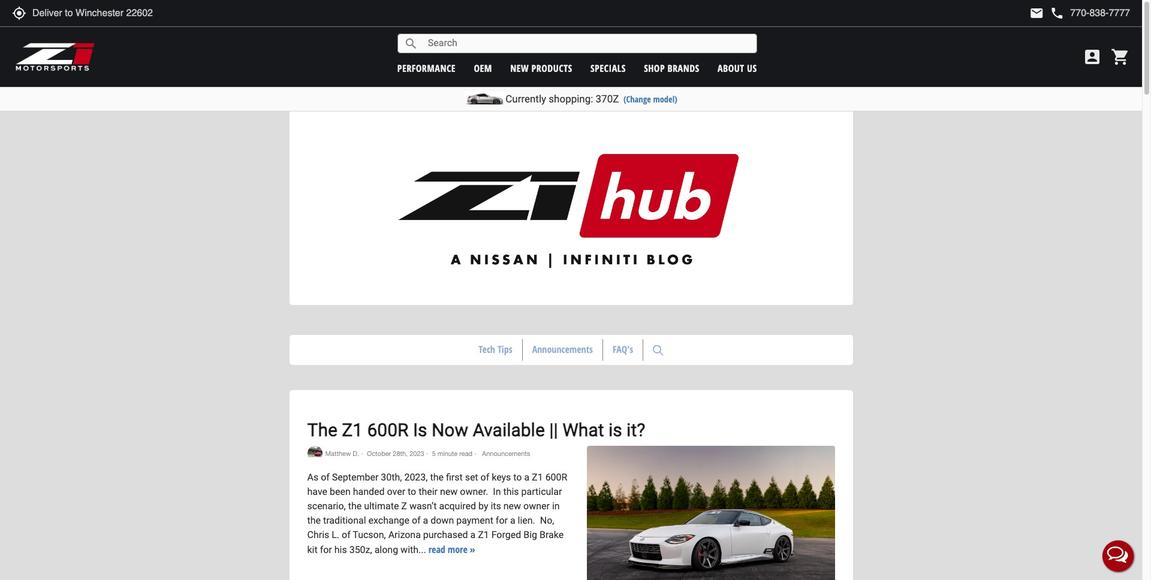 Task type: vqa. For each thing, say whether or not it's contained in the screenshot.
"account_box"
yes



Task type: locate. For each thing, give the bounding box(es) containing it.
the up traditional
[[348, 501, 362, 512]]

performance
[[397, 61, 456, 75]]

is
[[609, 420, 622, 441]]

600r inside the as of september 30th, 2023, the first set of keys to a z1 600r have been handed over to their new owner.  in this particular scenario, the ultimate z wasn't acquired by its new owner in the traditional exchange of a down payment for a lien.  no, chris l. of tucson, arizona purchased a z1 forged big brake kit for his 350z, along with...
[[545, 472, 567, 483]]

1 vertical spatial 600r
[[545, 472, 567, 483]]

1 horizontal spatial to
[[513, 472, 522, 483]]

over
[[387, 486, 405, 498]]

search
[[404, 36, 418, 51]]

the
[[430, 472, 444, 483], [348, 501, 362, 512], [307, 515, 321, 527]]

big
[[524, 530, 537, 541]]

ultimate
[[364, 501, 399, 512]]

0 vertical spatial 600r
[[367, 420, 409, 441]]

600r up particular
[[545, 472, 567, 483]]

5
[[432, 450, 436, 457]]

announcements down available
[[480, 450, 530, 457]]

0 horizontal spatial for
[[320, 545, 332, 556]]

to down 2023, on the left bottom
[[408, 486, 416, 498]]

traditional
[[323, 515, 366, 527]]

z1 up particular
[[532, 472, 543, 483]]

2 vertical spatial z1
[[478, 530, 489, 541]]

brands
[[668, 61, 700, 75]]

currently
[[506, 93, 546, 105]]

keys
[[492, 472, 511, 483]]

specials
[[591, 61, 626, 75]]

shop brands
[[644, 61, 700, 75]]

1 vertical spatial z1
[[532, 472, 543, 483]]

minute
[[438, 450, 458, 457]]

tips
[[498, 343, 512, 356]]

0 vertical spatial announcements
[[532, 343, 593, 356]]

0 vertical spatial for
[[496, 515, 508, 527]]

account_box
[[1083, 47, 1102, 67]]

0 vertical spatial to
[[513, 472, 522, 483]]

||
[[549, 420, 558, 441]]

the up chris
[[307, 515, 321, 527]]

as of september 30th, 2023, the first set of keys to a z1 600r have been handed over to their new owner.  in this particular scenario, the ultimate z wasn't acquired by its new owner in the traditional exchange of a down payment for a lien.  no, chris l. of tucson, arizona purchased a z1 forged big brake kit for his 350z, along with...
[[307, 472, 567, 556]]

what
[[563, 420, 604, 441]]

announcements right tips
[[532, 343, 593, 356]]

600r up october 28th, 2023
[[367, 420, 409, 441]]

1 horizontal spatial z1
[[478, 530, 489, 541]]

forged
[[491, 530, 521, 541]]

0 horizontal spatial 600r
[[367, 420, 409, 441]]

0 horizontal spatial read
[[429, 543, 445, 557]]

0 horizontal spatial to
[[408, 486, 416, 498]]

read right minute
[[459, 450, 473, 457]]

1 vertical spatial the
[[348, 501, 362, 512]]

new products link
[[510, 61, 572, 75]]

about us
[[718, 61, 757, 75]]

0 horizontal spatial the
[[307, 515, 321, 527]]

2 vertical spatial the
[[307, 515, 321, 527]]

0 vertical spatial read
[[459, 450, 473, 457]]

of
[[321, 472, 330, 483], [481, 472, 489, 483], [412, 515, 421, 527], [342, 530, 351, 541]]

about
[[718, 61, 745, 75]]

of down wasn't
[[412, 515, 421, 527]]

of right as
[[321, 472, 330, 483]]

matthew
[[325, 450, 351, 457]]

in
[[552, 501, 560, 512]]

1 vertical spatial for
[[320, 545, 332, 556]]

1 horizontal spatial read
[[459, 450, 473, 457]]

1 vertical spatial announcements
[[480, 450, 530, 457]]

0 vertical spatial z1
[[342, 420, 363, 441]]

to
[[513, 472, 522, 483], [408, 486, 416, 498]]

the up "their"
[[430, 472, 444, 483]]

new down this
[[504, 501, 521, 512]]

mail phone
[[1030, 6, 1065, 20]]

a
[[524, 472, 530, 483], [423, 515, 428, 527], [510, 515, 515, 527], [470, 530, 476, 541]]

set
[[465, 472, 478, 483]]

no,
[[540, 515, 554, 527]]

(change model) link
[[624, 94, 677, 105]]

z1
[[342, 420, 363, 441], [532, 472, 543, 483], [478, 530, 489, 541]]

as
[[307, 472, 319, 483]]

for up "forged"
[[496, 515, 508, 527]]

28th,
[[393, 450, 408, 457]]

for
[[496, 515, 508, 527], [320, 545, 332, 556]]

september
[[332, 472, 379, 483]]

read
[[459, 450, 473, 457], [429, 543, 445, 557]]

»
[[470, 543, 475, 557]]

z1 down payment
[[478, 530, 489, 541]]

for right "kit"
[[320, 545, 332, 556]]

new up currently
[[510, 61, 529, 75]]

1 vertical spatial read
[[429, 543, 445, 557]]

z1 up d.
[[342, 420, 363, 441]]

0 vertical spatial the
[[430, 472, 444, 483]]

exchange
[[368, 515, 410, 527]]

a down payment
[[470, 530, 476, 541]]

it?
[[627, 420, 645, 441]]

products
[[532, 61, 572, 75]]

Search search field
[[418, 34, 757, 53]]

1 horizontal spatial 600r
[[545, 472, 567, 483]]

(change
[[624, 94, 651, 105]]

new products
[[510, 61, 572, 75]]

0 horizontal spatial z1
[[342, 420, 363, 441]]

read more »
[[429, 543, 475, 557]]

a up "forged"
[[510, 515, 515, 527]]

new down first
[[440, 486, 458, 498]]

new
[[510, 61, 529, 75], [440, 486, 458, 498], [504, 501, 521, 512]]

the
[[307, 420, 337, 441]]

read down purchased
[[429, 543, 445, 557]]

600r
[[367, 420, 409, 441], [545, 472, 567, 483]]

handed
[[353, 486, 385, 498]]

2023,
[[404, 472, 428, 483]]

of right l.
[[342, 530, 351, 541]]

currently shopping: 370z (change model)
[[506, 93, 677, 105]]

2 horizontal spatial the
[[430, 472, 444, 483]]

in
[[493, 486, 501, 498]]

to up this
[[513, 472, 522, 483]]

1 vertical spatial to
[[408, 486, 416, 498]]

announcements
[[532, 343, 593, 356], [480, 450, 530, 457]]

shopping:
[[549, 93, 593, 105]]

account_box link
[[1080, 47, 1105, 67]]



Task type: describe. For each thing, give the bounding box(es) containing it.
kit
[[307, 545, 318, 556]]

phone
[[1050, 6, 1065, 20]]

mail
[[1030, 6, 1044, 20]]

the z1 600r is now available || what is it? link
[[307, 420, 645, 441]]

wasn't
[[409, 501, 437, 512]]

tech tips
[[479, 343, 512, 356]]

with...
[[401, 545, 426, 556]]

1 horizontal spatial announcements
[[532, 343, 593, 356]]

my_location
[[12, 6, 26, 20]]

30th,
[[381, 472, 402, 483]]

a up particular
[[524, 472, 530, 483]]

model)
[[653, 94, 677, 105]]

particular
[[521, 486, 562, 498]]

shopping_cart link
[[1108, 47, 1130, 67]]

2 vertical spatial new
[[504, 501, 521, 512]]

a down wasn't
[[423, 515, 428, 527]]

350z,
[[349, 545, 372, 556]]

down
[[431, 515, 454, 527]]

0 horizontal spatial announcements
[[480, 450, 530, 457]]

tucson,
[[353, 530, 386, 541]]

first
[[446, 472, 463, 483]]

z
[[401, 501, 407, 512]]

faq's link
[[603, 339, 643, 360]]

have
[[307, 486, 327, 498]]

this
[[503, 486, 519, 498]]

of right set
[[481, 472, 489, 483]]

shopping_cart
[[1111, 47, 1130, 67]]

shop brands link
[[644, 61, 700, 75]]

370z
[[596, 93, 619, 105]]

d.
[[353, 450, 359, 457]]

l.
[[332, 530, 339, 541]]

purchased
[[423, 530, 468, 541]]

matthew d. image
[[307, 446, 322, 457]]

1 horizontal spatial the
[[348, 501, 362, 512]]

phone link
[[1050, 6, 1130, 20]]

his
[[334, 545, 347, 556]]

october 28th, 2023
[[367, 450, 424, 457]]

oem
[[474, 61, 492, 75]]

payment
[[456, 515, 493, 527]]

1 horizontal spatial for
[[496, 515, 508, 527]]

been
[[330, 486, 351, 498]]

owner
[[523, 501, 550, 512]]

about us link
[[718, 61, 757, 75]]

shop
[[644, 61, 665, 75]]

tech tips link
[[469, 339, 522, 360]]

along
[[375, 545, 398, 556]]

read more » link
[[429, 543, 475, 557]]

october
[[367, 450, 391, 457]]

their
[[419, 486, 438, 498]]

more
[[448, 543, 468, 557]]

arizona
[[388, 530, 421, 541]]

now
[[432, 420, 468, 441]]

5 minute read
[[432, 450, 473, 457]]

the z1 600r is now available || what is it? image
[[587, 446, 835, 580]]

1 vertical spatial new
[[440, 486, 458, 498]]

0 vertical spatial new
[[510, 61, 529, 75]]

available
[[473, 420, 545, 441]]

matthew d.
[[325, 450, 359, 457]]

mail link
[[1030, 6, 1044, 20]]

chris
[[307, 530, 329, 541]]

specials link
[[591, 61, 626, 75]]

brake
[[540, 530, 564, 541]]

announcements link
[[523, 339, 603, 360]]

its
[[491, 501, 501, 512]]

acquired
[[439, 501, 476, 512]]

is
[[413, 420, 427, 441]]

performance link
[[397, 61, 456, 75]]

by
[[479, 501, 488, 512]]

2023
[[410, 450, 424, 457]]

faq's
[[613, 343, 633, 356]]

us
[[747, 61, 757, 75]]

z1 motorsports logo image
[[15, 42, 96, 72]]

tech
[[479, 343, 495, 356]]

2 horizontal spatial z1
[[532, 472, 543, 483]]

oem link
[[474, 61, 492, 75]]

the z1 600r is now available || what is it?
[[307, 420, 645, 441]]



